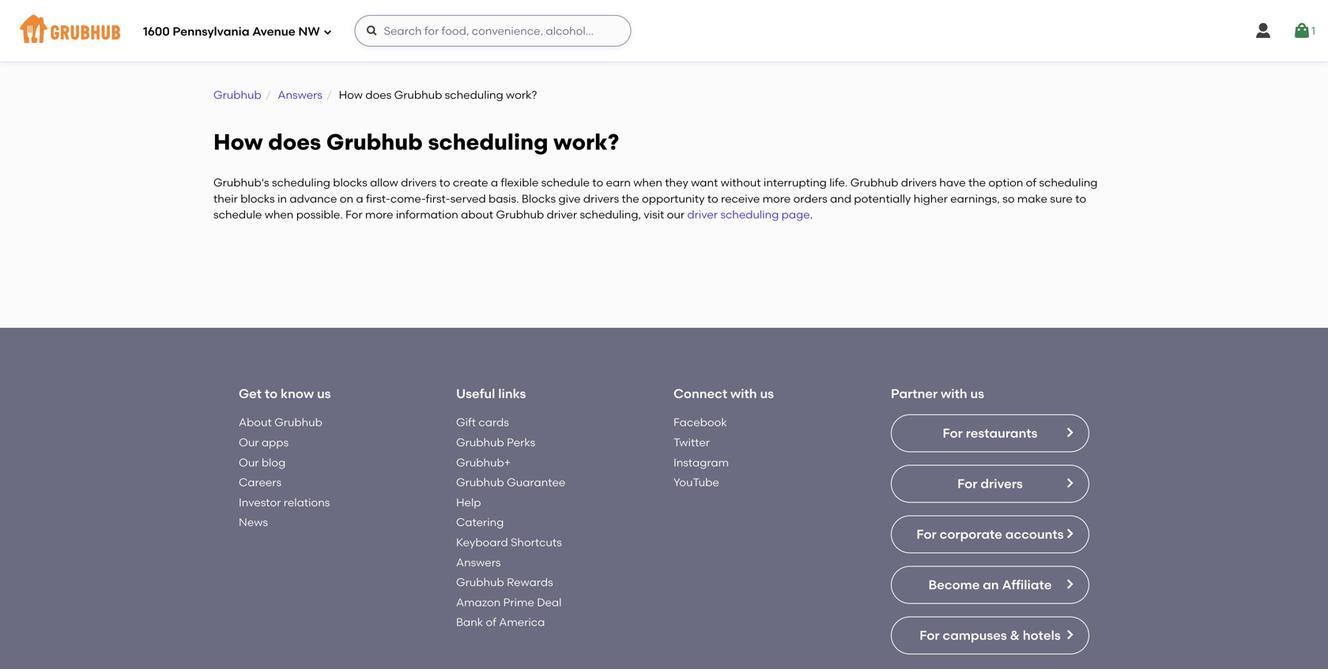 Task type: describe. For each thing, give the bounding box(es) containing it.
orders
[[794, 192, 828, 205]]

interrupting
[[764, 176, 827, 189]]

2 our from the top
[[239, 456, 259, 470]]

nw
[[298, 25, 320, 39]]

grubhub inside about grubhub our apps our blog careers investor relations news
[[275, 416, 323, 430]]

0 horizontal spatial svg image
[[323, 27, 333, 37]]

create
[[453, 176, 488, 189]]

1 horizontal spatial svg image
[[366, 25, 379, 37]]

of inside gift cards grubhub perks grubhub+ grubhub guarantee help catering keyboard shortcuts answers grubhub rewards amazon prime deal bank of america
[[486, 616, 497, 630]]

about grubhub our apps our blog careers investor relations news
[[239, 416, 330, 530]]

earn
[[606, 176, 631, 189]]

an
[[983, 578, 1000, 593]]

amazon prime deal link
[[456, 596, 562, 610]]

get
[[239, 387, 262, 402]]

2 first- from the left
[[426, 192, 451, 205]]

to left earn
[[593, 176, 604, 189]]

want
[[691, 176, 718, 189]]

useful links
[[456, 387, 526, 402]]

get to know us
[[239, 387, 331, 402]]

grubhub link
[[214, 88, 262, 102]]

grubhub+ link
[[456, 456, 511, 470]]

0 horizontal spatial answers link
[[278, 88, 323, 102]]

facebook
[[674, 416, 727, 430]]

guarantee
[[507, 476, 566, 490]]

grubhub's scheduling blocks allow drivers to create a flexible schedule to earn when they want without interrupting life. grubhub drivers have the option of scheduling their blocks in advance on a first-come-first-served basis. blocks give drivers the opportunity to receive more orders and potentially higher earnings, so make sure to schedule when possible. for more information about grubhub driver scheduling, visit our
[[214, 176, 1098, 222]]

facebook twitter instagram youtube
[[674, 416, 729, 490]]

come-
[[391, 192, 426, 205]]

of inside grubhub's scheduling blocks allow drivers to create a flexible schedule to earn when they want without interrupting life. grubhub drivers have the option of scheduling their blocks in advance on a first-come-first-served basis. blocks give drivers the opportunity to receive more orders and potentially higher earnings, so make sure to schedule when possible. for more information about grubhub driver scheduling, visit our
[[1026, 176, 1037, 189]]

careers
[[239, 476, 282, 490]]

about
[[461, 208, 494, 222]]

1 vertical spatial the
[[622, 192, 640, 205]]

help
[[456, 496, 481, 510]]

answers inside gift cards grubhub perks grubhub+ grubhub guarantee help catering keyboard shortcuts answers grubhub rewards amazon prime deal bank of america
[[456, 556, 501, 570]]

cards
[[479, 416, 509, 430]]

our
[[667, 208, 685, 222]]

grubhub's
[[214, 176, 269, 189]]

1600 pennsylvania avenue nw
[[143, 25, 320, 39]]

drivers up scheduling,
[[584, 192, 619, 205]]

gift cards grubhub perks grubhub+ grubhub guarantee help catering keyboard shortcuts answers grubhub rewards amazon prime deal bank of america
[[456, 416, 566, 630]]

1 horizontal spatial how
[[339, 88, 363, 102]]

scheduling down search for food, convenience, alcohol... search box
[[445, 88, 504, 102]]

served
[[451, 192, 486, 205]]

0 horizontal spatial schedule
[[214, 208, 262, 222]]

scheduling up the create at top
[[428, 129, 549, 155]]

amazon
[[456, 596, 501, 610]]

to right get
[[265, 387, 278, 402]]

flexible
[[501, 176, 539, 189]]

drivers inside 'for drivers' link
[[981, 477, 1023, 492]]

right image for for campuses & hotels
[[1064, 629, 1076, 642]]

scheduling,
[[580, 208, 641, 222]]

earnings,
[[951, 192, 1000, 205]]

connect with us
[[674, 387, 774, 402]]

grubhub perks link
[[456, 436, 536, 450]]

driver scheduling page link
[[688, 208, 810, 222]]

for campuses & hotels link
[[891, 618, 1090, 655]]

partner with us
[[891, 387, 985, 402]]

instagram
[[674, 456, 729, 470]]

to left the create at top
[[439, 176, 450, 189]]

keyboard
[[456, 536, 508, 550]]

on
[[340, 192, 354, 205]]

1 horizontal spatial more
[[763, 192, 791, 205]]

give
[[559, 192, 581, 205]]

with for partner
[[941, 387, 968, 402]]

grubhub+
[[456, 456, 511, 470]]

without
[[721, 176, 761, 189]]

affiliate
[[1003, 578, 1052, 593]]

for corporate accounts
[[917, 527, 1064, 543]]

with for connect
[[731, 387, 757, 402]]

higher
[[914, 192, 948, 205]]

receive
[[721, 192, 760, 205]]

us for connect with us
[[760, 387, 774, 402]]

scheduling up advance
[[272, 176, 331, 189]]

have
[[940, 176, 966, 189]]

avenue
[[252, 25, 296, 39]]

0 vertical spatial blocks
[[333, 176, 368, 189]]

1 vertical spatial more
[[365, 208, 394, 222]]

visit
[[644, 208, 665, 222]]

deal
[[537, 596, 562, 610]]

to down want
[[708, 192, 719, 205]]

pennsylvania
[[173, 25, 250, 39]]

facebook link
[[674, 416, 727, 430]]

so
[[1003, 192, 1015, 205]]

twitter link
[[674, 436, 710, 450]]

scheduling up sure
[[1040, 176, 1098, 189]]

for for for restaurants
[[943, 426, 963, 441]]

driver inside grubhub's scheduling blocks allow drivers to create a flexible schedule to earn when they want without interrupting life. grubhub drivers have the option of scheduling their blocks in advance on a first-come-first-served basis. blocks give drivers the opportunity to receive more orders and potentially higher earnings, so make sure to schedule when possible. for more information about grubhub driver scheduling, visit our
[[547, 208, 577, 222]]

for drivers
[[958, 477, 1023, 492]]

about
[[239, 416, 272, 430]]

1 horizontal spatial the
[[969, 176, 986, 189]]

sure
[[1051, 192, 1073, 205]]

rewards
[[507, 576, 553, 590]]

.
[[810, 208, 813, 222]]

about grubhub link
[[239, 416, 323, 430]]

investor
[[239, 496, 281, 510]]

help link
[[456, 496, 481, 510]]

2 driver from the left
[[688, 208, 718, 222]]

for for for drivers
[[958, 477, 978, 492]]

corporate
[[940, 527, 1003, 543]]

become an affiliate
[[929, 578, 1052, 593]]

0 horizontal spatial does
[[268, 129, 321, 155]]

grubhub guarantee link
[[456, 476, 566, 490]]

connect
[[674, 387, 728, 402]]

for for for corporate accounts
[[917, 527, 937, 543]]

bank of america link
[[456, 616, 545, 630]]



Task type: locate. For each thing, give the bounding box(es) containing it.
for down partner with us
[[943, 426, 963, 441]]

drivers up come- on the left top
[[401, 176, 437, 189]]

a up basis.
[[491, 176, 498, 189]]

0 vertical spatial schedule
[[541, 176, 590, 189]]

2 horizontal spatial svg image
[[1293, 21, 1312, 40]]

scheduling down the receive
[[721, 208, 779, 222]]

0 vertical spatial answers link
[[278, 88, 323, 102]]

first-
[[366, 192, 391, 205], [426, 192, 451, 205]]

hotels
[[1023, 629, 1061, 644]]

news
[[239, 516, 268, 530]]

for down on
[[346, 208, 363, 222]]

us
[[317, 387, 331, 402], [760, 387, 774, 402], [971, 387, 985, 402]]

1 horizontal spatial first-
[[426, 192, 451, 205]]

&
[[1011, 629, 1020, 644]]

1 vertical spatial when
[[265, 208, 294, 222]]

2 right image from the top
[[1064, 528, 1076, 541]]

information
[[396, 208, 459, 222]]

their
[[214, 192, 238, 205]]

possible.
[[296, 208, 343, 222]]

youtube link
[[674, 476, 720, 490]]

0 horizontal spatial blocks
[[241, 192, 275, 205]]

0 horizontal spatial the
[[622, 192, 640, 205]]

know
[[281, 387, 314, 402]]

right image for for corporate accounts
[[1064, 528, 1076, 541]]

restaurants
[[966, 426, 1038, 441]]

1 vertical spatial blocks
[[241, 192, 275, 205]]

when
[[634, 176, 663, 189], [265, 208, 294, 222]]

with right partner
[[941, 387, 968, 402]]

0 vertical spatial work?
[[506, 88, 537, 102]]

how does grubhub scheduling work?
[[339, 88, 537, 102], [214, 129, 619, 155]]

catering
[[456, 516, 504, 530]]

for
[[346, 208, 363, 222], [943, 426, 963, 441], [958, 477, 978, 492], [917, 527, 937, 543], [920, 629, 940, 644]]

answers right grubhub link
[[278, 88, 323, 102]]

work? up earn
[[554, 129, 619, 155]]

0 horizontal spatial of
[[486, 616, 497, 630]]

1 horizontal spatial does
[[366, 88, 392, 102]]

4 right image from the top
[[1064, 629, 1076, 642]]

become
[[929, 578, 980, 593]]

right image
[[1064, 427, 1076, 440]]

schedule down their
[[214, 208, 262, 222]]

become an affiliate link
[[891, 567, 1090, 605]]

for for for campuses & hotels
[[920, 629, 940, 644]]

0 horizontal spatial driver
[[547, 208, 577, 222]]

our
[[239, 436, 259, 450], [239, 456, 259, 470]]

right image for for drivers
[[1064, 478, 1076, 490]]

0 vertical spatial the
[[969, 176, 986, 189]]

shortcuts
[[511, 536, 562, 550]]

right image inside become an affiliate link
[[1064, 579, 1076, 591]]

1 vertical spatial schedule
[[214, 208, 262, 222]]

0 vertical spatial does
[[366, 88, 392, 102]]

1 horizontal spatial work?
[[554, 129, 619, 155]]

the down earn
[[622, 192, 640, 205]]

1 vertical spatial a
[[356, 192, 364, 205]]

drivers up higher
[[902, 176, 937, 189]]

news link
[[239, 516, 268, 530]]

0 horizontal spatial a
[[356, 192, 364, 205]]

first- up information
[[426, 192, 451, 205]]

of up make
[[1026, 176, 1037, 189]]

of right bank
[[486, 616, 497, 630]]

0 vertical spatial how does grubhub scheduling work?
[[339, 88, 537, 102]]

work? down search for food, convenience, alcohol... search box
[[506, 88, 537, 102]]

us right know
[[317, 387, 331, 402]]

investor relations link
[[239, 496, 330, 510]]

answers
[[278, 88, 323, 102], [456, 556, 501, 570]]

partner
[[891, 387, 938, 402]]

allow
[[370, 176, 398, 189]]

0 horizontal spatial work?
[[506, 88, 537, 102]]

right image for become an affiliate
[[1064, 579, 1076, 591]]

1
[[1312, 24, 1316, 37]]

answers link
[[278, 88, 323, 102], [456, 556, 501, 570]]

with
[[731, 387, 757, 402], [941, 387, 968, 402]]

2 with from the left
[[941, 387, 968, 402]]

us for partner with us
[[971, 387, 985, 402]]

1600
[[143, 25, 170, 39]]

when down in
[[265, 208, 294, 222]]

right image inside 'for drivers' link
[[1064, 478, 1076, 490]]

for corporate accounts link
[[891, 516, 1090, 554]]

blocks
[[333, 176, 368, 189], [241, 192, 275, 205]]

3 right image from the top
[[1064, 579, 1076, 591]]

schedule up give
[[541, 176, 590, 189]]

grubhub
[[214, 88, 262, 102], [394, 88, 442, 102], [327, 129, 423, 155], [851, 176, 899, 189], [496, 208, 544, 222], [275, 416, 323, 430], [456, 436, 504, 450], [456, 476, 504, 490], [456, 576, 504, 590]]

gift
[[456, 416, 476, 430]]

answers down keyboard
[[456, 556, 501, 570]]

1 vertical spatial work?
[[554, 129, 619, 155]]

apps
[[262, 436, 289, 450]]

right image inside the for campuses & hotels link
[[1064, 629, 1076, 642]]

0 horizontal spatial answers
[[278, 88, 323, 102]]

make
[[1018, 192, 1048, 205]]

1 horizontal spatial with
[[941, 387, 968, 402]]

grubhub rewards link
[[456, 576, 553, 590]]

a right on
[[356, 192, 364, 205]]

svg image inside 1 button
[[1293, 21, 1312, 40]]

accounts
[[1006, 527, 1064, 543]]

and
[[831, 192, 852, 205]]

1 vertical spatial does
[[268, 129, 321, 155]]

1 right image from the top
[[1064, 478, 1076, 490]]

for up corporate
[[958, 477, 978, 492]]

us up for restaurants
[[971, 387, 985, 402]]

1 first- from the left
[[366, 192, 391, 205]]

drivers down restaurants
[[981, 477, 1023, 492]]

perks
[[507, 436, 536, 450]]

america
[[499, 616, 545, 630]]

page
[[782, 208, 810, 222]]

1 us from the left
[[317, 387, 331, 402]]

1 vertical spatial how
[[214, 129, 263, 155]]

twitter
[[674, 436, 710, 450]]

1 horizontal spatial answers link
[[456, 556, 501, 570]]

for left corporate
[[917, 527, 937, 543]]

our blog link
[[239, 456, 286, 470]]

more down interrupting on the top of the page
[[763, 192, 791, 205]]

us right connect
[[760, 387, 774, 402]]

1 our from the top
[[239, 436, 259, 450]]

0 vertical spatial when
[[634, 176, 663, 189]]

with right connect
[[731, 387, 757, 402]]

prime
[[504, 596, 535, 610]]

1 vertical spatial of
[[486, 616, 497, 630]]

right image inside for corporate accounts link
[[1064, 528, 1076, 541]]

2 horizontal spatial us
[[971, 387, 985, 402]]

1 button
[[1293, 17, 1316, 45]]

answers link right grubhub link
[[278, 88, 323, 102]]

life.
[[830, 176, 848, 189]]

0 horizontal spatial us
[[317, 387, 331, 402]]

main navigation navigation
[[0, 0, 1329, 62]]

for campuses & hotels
[[920, 629, 1061, 644]]

work?
[[506, 88, 537, 102], [554, 129, 619, 155]]

0 horizontal spatial how
[[214, 129, 263, 155]]

1 horizontal spatial us
[[760, 387, 774, 402]]

to right sure
[[1076, 192, 1087, 205]]

0 horizontal spatial with
[[731, 387, 757, 402]]

the up earnings,
[[969, 176, 986, 189]]

svg image
[[1254, 21, 1273, 40]]

they
[[665, 176, 689, 189]]

1 horizontal spatial a
[[491, 176, 498, 189]]

1 with from the left
[[731, 387, 757, 402]]

instagram link
[[674, 456, 729, 470]]

blocks up on
[[333, 176, 368, 189]]

gift cards link
[[456, 416, 509, 430]]

0 vertical spatial a
[[491, 176, 498, 189]]

careers link
[[239, 476, 282, 490]]

our apps link
[[239, 436, 289, 450]]

0 vertical spatial of
[[1026, 176, 1037, 189]]

more down allow
[[365, 208, 394, 222]]

1 horizontal spatial driver
[[688, 208, 718, 222]]

1 horizontal spatial when
[[634, 176, 663, 189]]

1 vertical spatial answers link
[[456, 556, 501, 570]]

1 vertical spatial how does grubhub scheduling work?
[[214, 129, 619, 155]]

blocks down grubhub's
[[241, 192, 275, 205]]

driver right our
[[688, 208, 718, 222]]

0 horizontal spatial more
[[365, 208, 394, 222]]

more
[[763, 192, 791, 205], [365, 208, 394, 222]]

0 vertical spatial answers
[[278, 88, 323, 102]]

2 us from the left
[[760, 387, 774, 402]]

driver scheduling page .
[[688, 208, 813, 222]]

does
[[366, 88, 392, 102], [268, 129, 321, 155]]

Search for food, convenience, alcohol... search field
[[355, 15, 632, 47]]

1 vertical spatial our
[[239, 456, 259, 470]]

0 vertical spatial more
[[763, 192, 791, 205]]

our up careers link
[[239, 456, 259, 470]]

opportunity
[[642, 192, 705, 205]]

links
[[498, 387, 526, 402]]

for left campuses
[[920, 629, 940, 644]]

advance
[[290, 192, 337, 205]]

catering link
[[456, 516, 504, 530]]

0 horizontal spatial first-
[[366, 192, 391, 205]]

blog
[[262, 456, 286, 470]]

1 driver from the left
[[547, 208, 577, 222]]

bank
[[456, 616, 483, 630]]

relations
[[284, 496, 330, 510]]

our down about on the bottom left of page
[[239, 436, 259, 450]]

keyboard shortcuts link
[[456, 536, 562, 550]]

option
[[989, 176, 1024, 189]]

1 horizontal spatial schedule
[[541, 176, 590, 189]]

driver down give
[[547, 208, 577, 222]]

0 vertical spatial our
[[239, 436, 259, 450]]

for drivers link
[[891, 466, 1090, 504]]

0 vertical spatial how
[[339, 88, 363, 102]]

1 horizontal spatial answers
[[456, 556, 501, 570]]

basis.
[[489, 192, 519, 205]]

1 vertical spatial answers
[[456, 556, 501, 570]]

when left they
[[634, 176, 663, 189]]

1 horizontal spatial of
[[1026, 176, 1037, 189]]

1 horizontal spatial blocks
[[333, 176, 368, 189]]

0 horizontal spatial when
[[265, 208, 294, 222]]

answers link down keyboard
[[456, 556, 501, 570]]

first- down allow
[[366, 192, 391, 205]]

3 us from the left
[[971, 387, 985, 402]]

svg image
[[1293, 21, 1312, 40], [366, 25, 379, 37], [323, 27, 333, 37]]

right image
[[1064, 478, 1076, 490], [1064, 528, 1076, 541], [1064, 579, 1076, 591], [1064, 629, 1076, 642]]

for inside grubhub's scheduling blocks allow drivers to create a flexible schedule to earn when they want without interrupting life. grubhub drivers have the option of scheduling their blocks in advance on a first-come-first-served basis. blocks give drivers the opportunity to receive more orders and potentially higher earnings, so make sure to schedule when possible. for more information about grubhub driver scheduling, visit our
[[346, 208, 363, 222]]

in
[[278, 192, 287, 205]]



Task type: vqa. For each thing, say whether or not it's contained in the screenshot.
us related to Partner with us
yes



